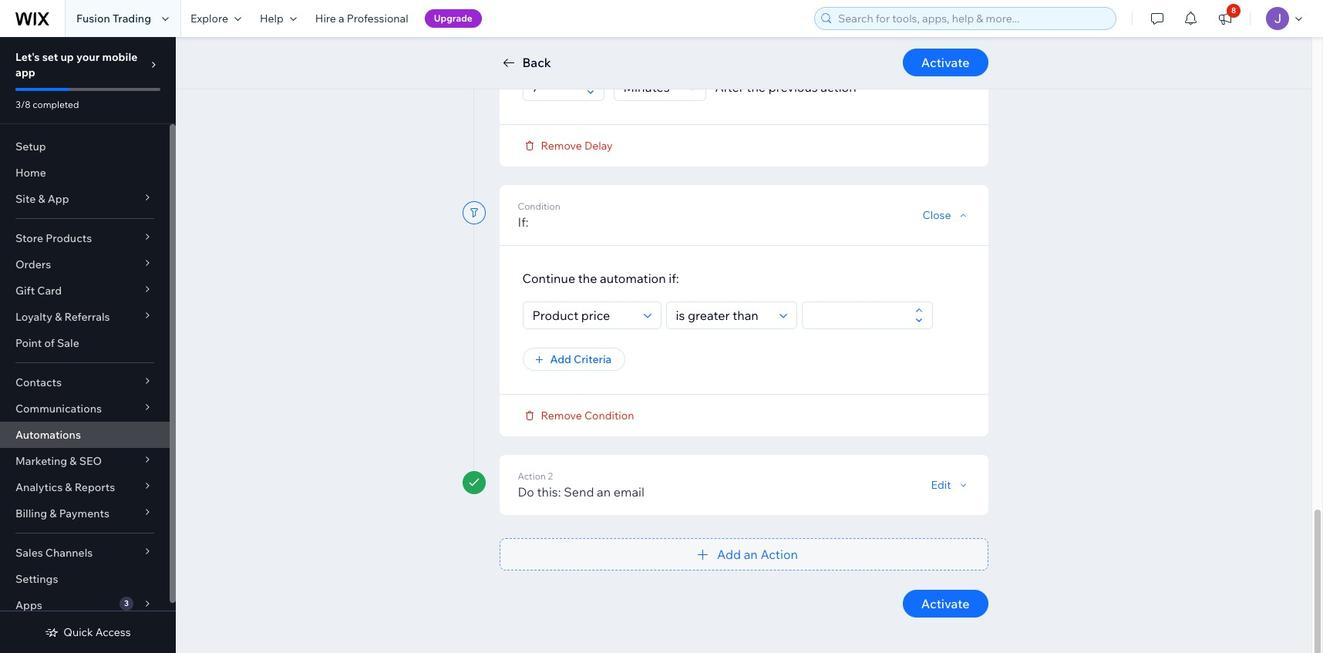 Task type: locate. For each thing, give the bounding box(es) containing it.
None text field
[[807, 302, 911, 328]]

1 horizontal spatial the
[[668, 42, 687, 57]]

0 horizontal spatial condition
[[518, 200, 561, 212]]

referrals
[[64, 310, 110, 324]]

1 horizontal spatial action
[[761, 547, 798, 562]]

when
[[570, 42, 601, 57]]

1 vertical spatial activate
[[922, 596, 970, 611]]

action inside action 2 do this: send an email
[[518, 470, 546, 482]]

Search for tools, apps, help & more... field
[[834, 8, 1112, 29]]

& right billing
[[50, 507, 57, 521]]

& for billing
[[50, 507, 57, 521]]

action
[[518, 470, 546, 482], [761, 547, 798, 562]]

sales
[[15, 546, 43, 560]]

0 horizontal spatial action
[[518, 470, 546, 482]]

1 vertical spatial condition
[[585, 408, 634, 422]]

1 horizontal spatial action
[[821, 79, 857, 94]]

0 horizontal spatial the
[[578, 270, 597, 286]]

home link
[[0, 160, 170, 186]]

marketing & seo button
[[0, 448, 170, 474]]

1 horizontal spatial an
[[744, 547, 758, 562]]

remove left delay
[[541, 138, 582, 152]]

& inside dropdown button
[[50, 507, 57, 521]]

1 vertical spatial action
[[821, 79, 857, 94]]

the right after
[[747, 79, 766, 94]]

orders
[[15, 258, 51, 272]]

after
[[715, 79, 744, 94]]

billing & payments button
[[0, 501, 170, 527]]

1 vertical spatial remove
[[541, 408, 582, 422]]

1 activate from the top
[[922, 55, 970, 70]]

1 remove from the top
[[541, 138, 582, 152]]

Select criteria field
[[528, 302, 639, 328]]

upgrade
[[434, 12, 473, 24]]

app
[[48, 192, 69, 206]]

& right the loyalty
[[55, 310, 62, 324]]

automations link
[[0, 422, 170, 448]]

1 vertical spatial the
[[747, 79, 766, 94]]

edit
[[931, 478, 952, 492]]

2 horizontal spatial the
[[747, 79, 766, 94]]

8
[[1232, 5, 1237, 15]]

0 horizontal spatial action
[[745, 42, 781, 57]]

condition up if:
[[518, 200, 561, 212]]

automation
[[600, 270, 666, 286]]

perform
[[618, 42, 665, 57]]

1 vertical spatial add
[[717, 547, 741, 562]]

1 vertical spatial action
[[761, 547, 798, 562]]

None field
[[619, 74, 684, 100], [672, 302, 775, 328], [619, 74, 684, 100], [672, 302, 775, 328]]

& right site
[[38, 192, 45, 206]]

0 vertical spatial an
[[597, 484, 611, 499]]

analytics & reports button
[[0, 474, 170, 501]]

add
[[550, 352, 572, 366], [717, 547, 741, 562]]

site
[[15, 192, 36, 206]]

billing
[[15, 507, 47, 521]]

explore
[[191, 12, 228, 25]]

0 vertical spatial action
[[745, 42, 781, 57]]

1 horizontal spatial condition
[[585, 408, 634, 422]]

2 activate button from the top
[[903, 590, 989, 618]]

remove condition button
[[523, 408, 634, 422]]

sidebar element
[[0, 37, 176, 653]]

choose when to perform the following action
[[523, 42, 781, 57]]

activate button
[[903, 49, 989, 76], [903, 590, 989, 618]]

remove condition
[[541, 408, 634, 422]]

action right previous
[[821, 79, 857, 94]]

0 horizontal spatial add
[[550, 352, 572, 366]]

0 vertical spatial activate button
[[903, 49, 989, 76]]

if:
[[518, 214, 529, 229]]

up
[[61, 50, 74, 64]]

send
[[564, 484, 594, 499]]

0 horizontal spatial an
[[597, 484, 611, 499]]

marketing & seo
[[15, 454, 102, 468]]

& for analytics
[[65, 481, 72, 494]]

& inside dropdown button
[[65, 481, 72, 494]]

None number field
[[528, 74, 582, 100]]

activate
[[922, 55, 970, 70], [922, 596, 970, 611]]

orders button
[[0, 251, 170, 278]]

remove for continue
[[541, 408, 582, 422]]

1 vertical spatial activate button
[[903, 590, 989, 618]]

sales channels
[[15, 546, 93, 560]]

trading
[[113, 12, 151, 25]]

action up after the previous action
[[745, 42, 781, 57]]

do
[[518, 484, 534, 499]]

sales channels button
[[0, 540, 170, 566]]

0 vertical spatial add
[[550, 352, 572, 366]]

an
[[597, 484, 611, 499], [744, 547, 758, 562]]

0 vertical spatial remove
[[541, 138, 582, 152]]

back
[[523, 55, 551, 70]]

8 button
[[1209, 0, 1243, 37]]

criteria
[[574, 352, 612, 366]]

remove
[[541, 138, 582, 152], [541, 408, 582, 422]]

the for after the previous action
[[747, 79, 766, 94]]

3
[[124, 599, 129, 609]]

action
[[745, 42, 781, 57], [821, 79, 857, 94]]

after the previous action
[[715, 79, 857, 94]]

remove down add criteria button
[[541, 408, 582, 422]]

the for continue the automation if:
[[578, 270, 597, 286]]

action inside button
[[761, 547, 798, 562]]

2 remove from the top
[[541, 408, 582, 422]]

1 horizontal spatial add
[[717, 547, 741, 562]]

condition down "criteria" on the bottom left of page
[[585, 408, 634, 422]]

0 vertical spatial activate
[[922, 55, 970, 70]]

edit button
[[931, 478, 970, 492]]

home
[[15, 166, 46, 180]]

completed
[[33, 99, 79, 110]]

setup link
[[0, 133, 170, 160]]

the
[[668, 42, 687, 57], [747, 79, 766, 94], [578, 270, 597, 286]]

& left reports
[[65, 481, 72, 494]]

the right perform
[[668, 42, 687, 57]]

analytics & reports
[[15, 481, 115, 494]]

& for marketing
[[70, 454, 77, 468]]

0 vertical spatial the
[[668, 42, 687, 57]]

action 2 do this: send an email
[[518, 470, 645, 499]]

2 activate from the top
[[922, 596, 970, 611]]

0 vertical spatial action
[[518, 470, 546, 482]]

mobile
[[102, 50, 138, 64]]

remove delay
[[541, 138, 613, 152]]

the up select criteria field in the left of the page
[[578, 270, 597, 286]]

payments
[[59, 507, 110, 521]]

reports
[[75, 481, 115, 494]]

1 vertical spatial an
[[744, 547, 758, 562]]

condition
[[518, 200, 561, 212], [585, 408, 634, 422]]

hire
[[315, 12, 336, 25]]

& left 'seo'
[[70, 454, 77, 468]]

2 vertical spatial the
[[578, 270, 597, 286]]

sale
[[57, 336, 79, 350]]

this:
[[537, 484, 561, 499]]

contacts
[[15, 376, 62, 390]]

fusion
[[76, 12, 110, 25]]



Task type: vqa. For each thing, say whether or not it's contained in the screenshot.
top the Action
yes



Task type: describe. For each thing, give the bounding box(es) containing it.
if:
[[669, 270, 679, 286]]

back button
[[499, 53, 551, 72]]

analytics
[[15, 481, 63, 494]]

add an action
[[717, 547, 798, 562]]

settings link
[[0, 566, 170, 592]]

an inside add an action button
[[744, 547, 758, 562]]

to
[[603, 42, 615, 57]]

setup
[[15, 140, 46, 154]]

a
[[339, 12, 345, 25]]

add criteria
[[550, 352, 612, 366]]

gift
[[15, 284, 35, 298]]

loyalty & referrals button
[[0, 304, 170, 330]]

products
[[46, 231, 92, 245]]

gift card button
[[0, 278, 170, 304]]

close
[[923, 208, 952, 222]]

billing & payments
[[15, 507, 110, 521]]

store products button
[[0, 225, 170, 251]]

of
[[44, 336, 55, 350]]

add for add criteria
[[550, 352, 572, 366]]

your
[[76, 50, 100, 64]]

3/8 completed
[[15, 99, 79, 110]]

continue the automation if:
[[523, 270, 679, 286]]

1 activate button from the top
[[903, 49, 989, 76]]

channels
[[45, 546, 93, 560]]

hire a professional
[[315, 12, 409, 25]]

previous
[[769, 79, 818, 94]]

an inside action 2 do this: send an email
[[597, 484, 611, 499]]

following
[[690, 42, 742, 57]]

seo
[[79, 454, 102, 468]]

gift card
[[15, 284, 62, 298]]

professional
[[347, 12, 409, 25]]

site & app
[[15, 192, 69, 206]]

upgrade button
[[425, 9, 482, 28]]

remove for choose
[[541, 138, 582, 152]]

hire a professional link
[[306, 0, 418, 37]]

automations
[[15, 428, 81, 442]]

help button
[[251, 0, 306, 37]]

quick
[[64, 626, 93, 639]]

site & app button
[[0, 186, 170, 212]]

remove delay button
[[523, 138, 613, 152]]

condition if:
[[518, 200, 561, 229]]

add an action button
[[499, 538, 989, 570]]

point
[[15, 336, 42, 350]]

communications
[[15, 402, 102, 416]]

let's set up your mobile app
[[15, 50, 138, 79]]

point of sale
[[15, 336, 79, 350]]

& for site
[[38, 192, 45, 206]]

access
[[95, 626, 131, 639]]

loyalty & referrals
[[15, 310, 110, 324]]

quick access
[[64, 626, 131, 639]]

fusion trading
[[76, 12, 151, 25]]

3/8
[[15, 99, 31, 110]]

0 vertical spatial condition
[[518, 200, 561, 212]]

app
[[15, 66, 35, 79]]

communications button
[[0, 396, 170, 422]]

contacts button
[[0, 370, 170, 396]]

store
[[15, 231, 43, 245]]

marketing
[[15, 454, 67, 468]]

continue
[[523, 270, 576, 286]]

close button
[[923, 208, 970, 222]]

add criteria button
[[523, 348, 626, 371]]

delay
[[585, 138, 613, 152]]

card
[[37, 284, 62, 298]]

2
[[548, 470, 553, 482]]

email
[[614, 484, 645, 499]]

add for add an action
[[717, 547, 741, 562]]

settings
[[15, 572, 58, 586]]

let's
[[15, 50, 40, 64]]

choose
[[523, 42, 567, 57]]

& for loyalty
[[55, 310, 62, 324]]

set
[[42, 50, 58, 64]]

loyalty
[[15, 310, 52, 324]]

apps
[[15, 599, 42, 612]]



